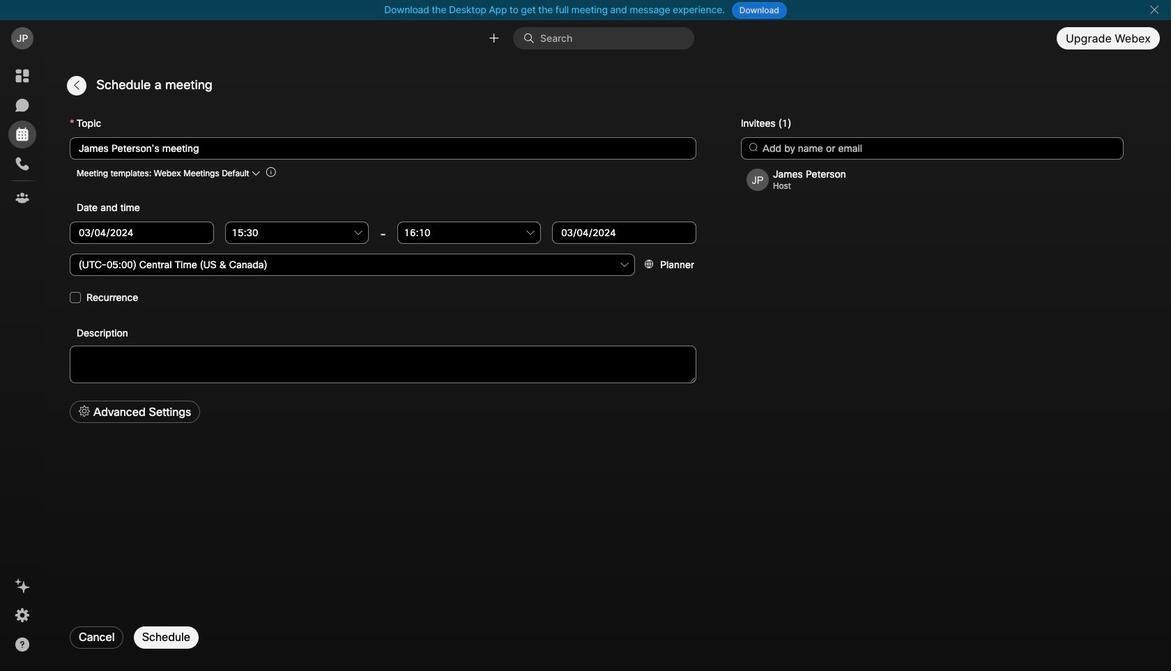 Task type: describe. For each thing, give the bounding box(es) containing it.
cancel_16 image
[[1149, 4, 1160, 15]]



Task type: locate. For each thing, give the bounding box(es) containing it.
webex tab list
[[8, 62, 36, 212]]

navigation
[[0, 56, 45, 672]]



Task type: vqa. For each thing, say whether or not it's contained in the screenshot.
NAVIGATION
yes



